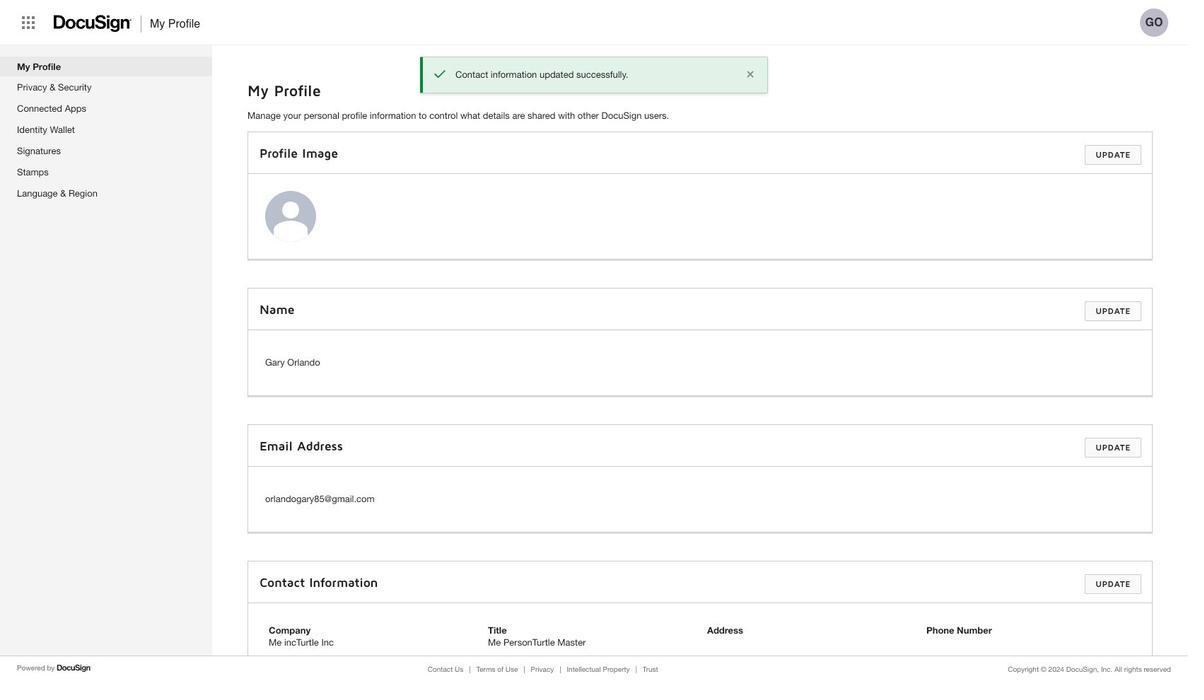 Task type: locate. For each thing, give the bounding box(es) containing it.
0 vertical spatial docusign image
[[54, 11, 132, 37]]

1 vertical spatial docusign image
[[57, 663, 92, 674]]

default profile image image
[[265, 191, 316, 242]]

docusign image
[[54, 11, 132, 37], [57, 663, 92, 674]]



Task type: describe. For each thing, give the bounding box(es) containing it.
default profile image element
[[265, 191, 316, 242]]



